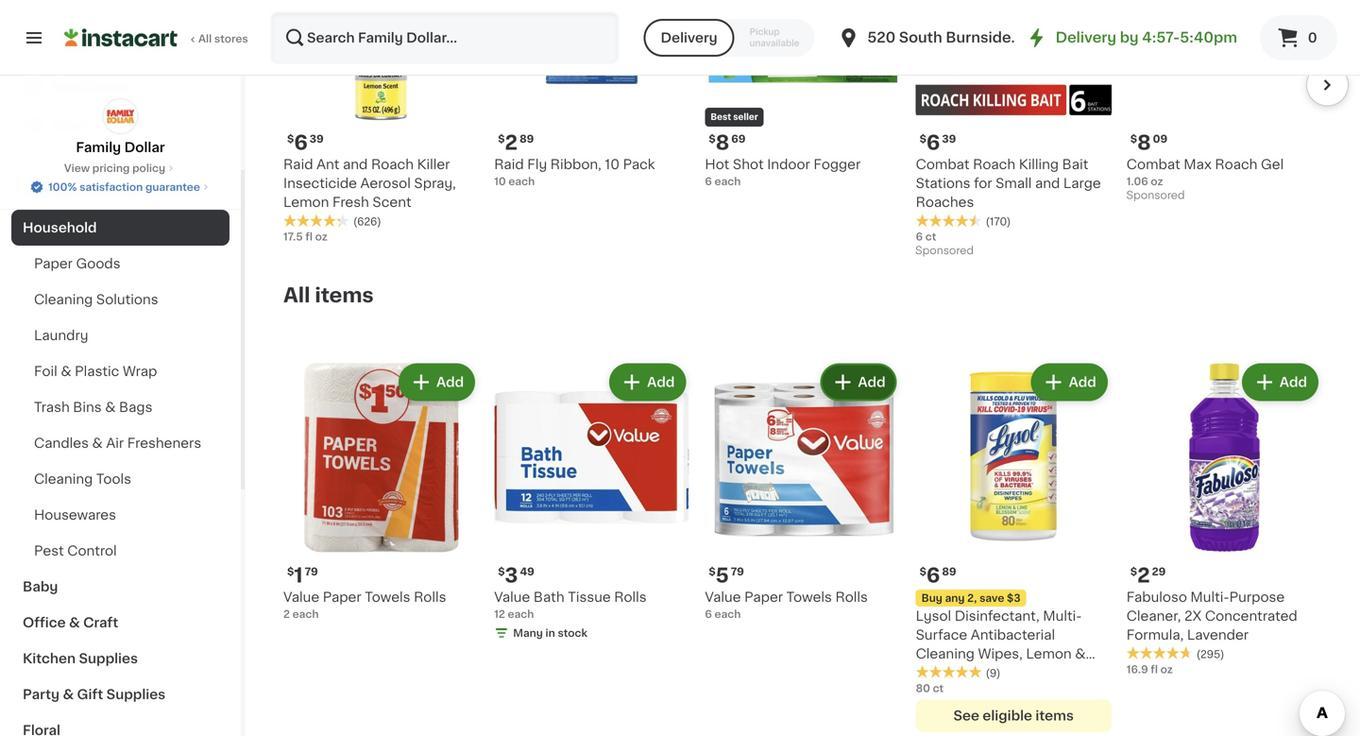 Task type: describe. For each thing, give the bounding box(es) containing it.
add for 2
[[1280, 376, 1308, 389]]

$ inside '$ 2 29'
[[1131, 566, 1138, 577]]

holiday
[[23, 185, 75, 198]]

plastic
[[75, 365, 119, 378]]

many in stock
[[513, 628, 588, 638]]

80 ct
[[916, 683, 944, 693]]

disinfectant,
[[955, 609, 1040, 622]]

combat for stations
[[916, 158, 970, 171]]

party & gift supplies
[[23, 688, 166, 701]]

killing
[[1019, 158, 1059, 171]]

foil
[[34, 365, 57, 378]]

all stores
[[198, 34, 248, 44]]

& for craft
[[69, 616, 80, 629]]

$3
[[1007, 593, 1021, 603]]

save
[[980, 593, 1005, 603]]

1
[[294, 565, 303, 585]]

oz inside combat max roach gel 1.06 oz
[[1151, 176, 1164, 187]]

value bath tissue rolls 12 each
[[494, 590, 647, 619]]

bath
[[534, 590, 565, 604]]

rolls for 1
[[414, 590, 446, 604]]

craft
[[83, 616, 118, 629]]

party & gift supplies link
[[11, 677, 230, 712]]

ct for 6
[[926, 232, 937, 242]]

all for all stores
[[198, 34, 212, 44]]

killer
[[417, 158, 450, 171]]

sponsored badge image for 6
[[916, 246, 973, 257]]

cleaning tools link
[[11, 461, 230, 497]]

paper inside paper goods link
[[34, 257, 73, 270]]

raid ant and roach killer insecticide aerosol spray, lemon fresh scent
[[283, 158, 456, 209]]

cleaning for cleaning tools
[[34, 472, 93, 486]]

roach inside combat max roach gel 1.06 oz
[[1215, 158, 1258, 171]]

tools
[[96, 472, 131, 486]]

lime
[[916, 666, 949, 679]]

raid for 10
[[494, 158, 524, 171]]

air
[[106, 437, 124, 450]]

roach inside combat roach killing bait stations for small and large roaches
[[973, 158, 1016, 171]]

stations
[[916, 177, 971, 190]]

6 up 'stations'
[[927, 133, 940, 153]]

add button for 2
[[1244, 365, 1317, 399]]

$ 2 89
[[498, 133, 534, 153]]

$ inside $ 8 09
[[1131, 134, 1138, 144]]

0 vertical spatial items
[[315, 285, 374, 305]]

& for gift
[[63, 688, 74, 701]]

2 inside value paper towels rolls 2 each
[[283, 609, 290, 619]]

0 vertical spatial 10
[[605, 158, 620, 171]]

$ 6 89
[[920, 565, 957, 585]]

2 for fabuloso multi-purpose cleaner, 2x concentrated formula, lavender
[[1138, 565, 1151, 585]]

8 for combat
[[1138, 133, 1151, 153]]

& inside lysol disinfectant, multi- surface antibacterial cleaning wipes, lemon & lime blossom
[[1076, 647, 1086, 660]]

(626)
[[353, 216, 381, 227]]

max
[[1184, 158, 1212, 171]]

rolls for 5
[[836, 590, 868, 604]]

39 for combat
[[942, 134, 956, 144]]

79 for 5
[[731, 566, 744, 577]]

family dollar link
[[76, 98, 165, 157]]

roach inside raid ant and roach killer insecticide aerosol spray, lemon fresh scent
[[371, 158, 414, 171]]

household
[[23, 221, 97, 234]]

sponsored badge image for 8
[[1127, 191, 1184, 201]]

ribbon,
[[551, 158, 602, 171]]

lists link
[[11, 106, 230, 144]]

fly
[[528, 158, 547, 171]]

family
[[76, 141, 121, 154]]

oz for 2
[[1161, 664, 1173, 674]]

add for 5
[[858, 376, 886, 389]]

16.9 fl oz
[[1127, 664, 1173, 674]]

office & craft link
[[11, 605, 230, 641]]

$ inside $ 5 79
[[709, 566, 716, 577]]

and inside combat roach killing bait stations for small and large roaches
[[1036, 177, 1060, 190]]

office & craft
[[23, 616, 118, 629]]

1.06
[[1127, 176, 1149, 187]]

520 south burnside avenue button
[[837, 11, 1070, 64]]

see
[[954, 709, 980, 722]]

ant
[[317, 158, 340, 171]]

value paper towels rolls 2 each
[[283, 590, 446, 619]]

add for 1
[[436, 376, 464, 389]]

items inside "button"
[[1036, 709, 1074, 722]]

buy for buy any 2, save $3
[[922, 593, 943, 603]]

cleaning inside lysol disinfectant, multi- surface antibacterial cleaning wipes, lemon & lime blossom
[[916, 647, 975, 660]]

product group containing 2
[[1127, 360, 1323, 677]]

all items
[[283, 285, 374, 305]]

100% satisfaction guarantee button
[[29, 176, 212, 195]]

(9)
[[986, 668, 1001, 678]]

instacart logo image
[[64, 26, 178, 49]]

eligible
[[983, 709, 1033, 722]]

baby link
[[11, 569, 230, 605]]

1 vertical spatial supplies
[[106, 688, 166, 701]]

foil & plastic wrap
[[34, 365, 157, 378]]

stores
[[214, 34, 248, 44]]

$ 8 09
[[1131, 133, 1168, 153]]

fogger
[[814, 158, 861, 171]]

blossom
[[952, 666, 1010, 679]]

0
[[1308, 31, 1318, 44]]

paper for 1
[[323, 590, 362, 604]]

6 up lysol
[[927, 565, 940, 585]]

raid for insecticide
[[283, 158, 313, 171]]

0 horizontal spatial 10
[[494, 176, 506, 187]]

5
[[716, 565, 729, 585]]

housewares
[[34, 508, 116, 522]]

cleaning solutions link
[[11, 282, 230, 317]]

lysol
[[916, 609, 952, 622]]

rolls inside value bath tissue rolls 12 each
[[614, 590, 647, 604]]

0 button
[[1260, 15, 1338, 60]]

delivery for delivery
[[661, 31, 718, 44]]

housewares link
[[11, 497, 230, 533]]

buy for buy it again
[[53, 80, 80, 94]]

antibacterial
[[971, 628, 1056, 641]]

holiday essentials
[[23, 185, 148, 198]]

& right the bins
[[105, 401, 116, 414]]

add button for 1
[[401, 365, 474, 399]]

laundry
[[34, 329, 88, 342]]

multi- inside lysol disinfectant, multi- surface antibacterial cleaning wipes, lemon & lime blossom
[[1043, 609, 1082, 622]]

small
[[996, 177, 1032, 190]]

bait
[[1063, 158, 1089, 171]]

value inside value bath tissue rolls 12 each
[[494, 590, 530, 604]]

4 add button from the left
[[1033, 365, 1106, 399]]

pest control
[[34, 544, 117, 557]]

16.9
[[1127, 664, 1149, 674]]

product group containing 1
[[283, 360, 479, 622]]

add for 3
[[647, 376, 675, 389]]

best
[[711, 113, 732, 122]]

item carousel region
[[257, 0, 1349, 269]]

17.5 fl oz
[[283, 232, 328, 242]]

burnside
[[946, 31, 1012, 44]]

$ inside $ 8 69
[[709, 134, 716, 144]]

tissue
[[568, 590, 611, 604]]

in
[[546, 628, 555, 638]]

6 inside hot shot indoor fogger 6 each
[[705, 176, 712, 187]]

concentrated
[[1206, 609, 1298, 622]]

$ inside $ 6 89
[[920, 566, 927, 577]]

$ 6 39 for raid
[[287, 133, 324, 153]]

family dollar logo image
[[103, 98, 138, 134]]

ct for buy any 2, save $3
[[933, 683, 944, 693]]

family dollar
[[76, 141, 165, 154]]

100%
[[48, 182, 77, 192]]

fresh
[[333, 196, 369, 209]]

by
[[1120, 31, 1139, 44]]

avenue
[[1015, 31, 1070, 44]]

6 ct
[[916, 232, 937, 242]]

towels for 1
[[365, 590, 411, 604]]

trash bins & bags
[[34, 401, 153, 414]]

each inside raid fly ribbon, 10 pack 10 each
[[509, 176, 535, 187]]

hot shot indoor fogger 6 each
[[705, 158, 861, 187]]



Task type: locate. For each thing, give the bounding box(es) containing it.
0 horizontal spatial combat
[[916, 158, 970, 171]]

each up the many
[[508, 609, 534, 619]]

multi-
[[1191, 590, 1230, 604], [1043, 609, 1082, 622]]

1 horizontal spatial towels
[[787, 590, 832, 604]]

10 down $ 2 89 in the left of the page
[[494, 176, 506, 187]]

1 $ 6 39 from the left
[[287, 133, 324, 153]]

1 horizontal spatial value
[[494, 590, 530, 604]]

sponsored badge image down 1.06
[[1127, 191, 1184, 201]]

roach left 'gel'
[[1215, 158, 1258, 171]]

2 up raid fly ribbon, 10 pack 10 each
[[505, 133, 518, 153]]

$ 6 39 for combat
[[920, 133, 956, 153]]

lysol disinfectant, multi- surface antibacterial cleaning wipes, lemon & lime blossom
[[916, 609, 1086, 679]]

2 rolls from the left
[[836, 590, 868, 604]]

& left 'gift' on the left bottom of page
[[63, 688, 74, 701]]

0 vertical spatial sponsored badge image
[[1127, 191, 1184, 201]]

delivery inside delivery by 4:57-5:40pm link
[[1056, 31, 1117, 44]]

0 horizontal spatial 2
[[283, 609, 290, 619]]

$ 2 29
[[1131, 565, 1166, 585]]

rolls inside value paper towels rolls 6 each
[[836, 590, 868, 604]]

8
[[716, 133, 730, 153], [1138, 133, 1151, 153]]

0 horizontal spatial 8
[[716, 133, 730, 153]]

oz right 1.06
[[1151, 176, 1164, 187]]

candles & air fresheners link
[[11, 425, 230, 461]]

1 vertical spatial buy
[[922, 593, 943, 603]]

1 add button from the left
[[401, 365, 474, 399]]

1 vertical spatial sponsored badge image
[[916, 246, 973, 257]]

combat roach killing bait stations for small and large roaches
[[916, 158, 1101, 209]]

each
[[715, 176, 741, 187], [509, 176, 535, 187], [293, 609, 319, 619], [715, 609, 741, 619], [508, 609, 534, 619]]

0 horizontal spatial paper
[[34, 257, 73, 270]]

purpose
[[1230, 590, 1285, 604]]

items right the eligible
[[1036, 709, 1074, 722]]

add button for 5
[[822, 365, 895, 399]]

1 horizontal spatial multi-
[[1191, 590, 1230, 604]]

3
[[505, 565, 518, 585]]

kitchen supplies link
[[11, 641, 230, 677]]

oz for 6
[[315, 232, 328, 242]]

0 vertical spatial fl
[[306, 232, 313, 242]]

39 up ant
[[310, 134, 324, 144]]

6 inside value paper towels rolls 6 each
[[705, 609, 712, 619]]

value for 5
[[705, 590, 741, 604]]

ct
[[926, 232, 937, 242], [933, 683, 944, 693]]

kitchen supplies
[[23, 652, 138, 665]]

pricing
[[92, 163, 130, 173]]

1 value from the left
[[283, 590, 319, 604]]

6 down $ 5 79
[[705, 609, 712, 619]]

79 right 1
[[305, 566, 318, 577]]

items down 17.5 fl oz
[[315, 285, 374, 305]]

raid
[[283, 158, 313, 171], [494, 158, 524, 171]]

buy it again
[[53, 80, 133, 94]]

each down $ 5 79
[[715, 609, 741, 619]]

each for 5
[[715, 609, 741, 619]]

value paper towels rolls 6 each
[[705, 590, 868, 619]]

formula,
[[1127, 628, 1184, 641]]

2 add button from the left
[[611, 365, 684, 399]]

ct right 80 on the bottom right of page
[[933, 683, 944, 693]]

towels inside value paper towels rolls 2 each
[[365, 590, 411, 604]]

fl inside item carousel region
[[306, 232, 313, 242]]

2 79 from the left
[[731, 566, 744, 577]]

5:40pm
[[1180, 31, 1238, 44]]

1 8 from the left
[[716, 133, 730, 153]]

lists
[[53, 118, 85, 131]]

89 inside $ 6 89
[[942, 566, 957, 577]]

sponsored badge image
[[1127, 191, 1184, 201], [916, 246, 973, 257]]

0 vertical spatial 89
[[520, 134, 534, 144]]

1 vertical spatial oz
[[315, 232, 328, 242]]

value for 1
[[283, 590, 319, 604]]

0 horizontal spatial towels
[[365, 590, 411, 604]]

goods
[[76, 257, 121, 270]]

buy it again link
[[11, 68, 230, 106]]

dollar
[[124, 141, 165, 154]]

89 up any
[[942, 566, 957, 577]]

1 vertical spatial 89
[[942, 566, 957, 577]]

product group
[[916, 0, 1112, 261], [1127, 0, 1323, 206], [283, 360, 479, 622], [494, 360, 690, 644], [705, 360, 901, 622], [916, 360, 1112, 732], [1127, 360, 1323, 677]]

supplies down the craft
[[79, 652, 138, 665]]

1 vertical spatial fl
[[1151, 664, 1158, 674]]

6 down hot
[[705, 176, 712, 187]]

holiday essentials link
[[11, 174, 230, 210]]

8 left 09
[[1138, 133, 1151, 153]]

pest control link
[[11, 533, 230, 569]]

2 value from the left
[[705, 590, 741, 604]]

gel
[[1261, 158, 1284, 171]]

& right wipes,
[[1076, 647, 1086, 660]]

all stores link
[[64, 11, 249, 64]]

$ 6 39 up ant
[[287, 133, 324, 153]]

each inside hot shot indoor fogger 6 each
[[715, 176, 741, 187]]

any
[[945, 593, 965, 603]]

oz right 17.5
[[315, 232, 328, 242]]

delivery inside delivery button
[[661, 31, 718, 44]]

1 horizontal spatial 8
[[1138, 133, 1151, 153]]

pack
[[623, 158, 655, 171]]

scent
[[373, 196, 412, 209]]

and right ant
[[343, 158, 368, 171]]

2 8 from the left
[[1138, 133, 1151, 153]]

paper inside value paper towels rolls 6 each
[[745, 590, 783, 604]]

0 horizontal spatial all
[[198, 34, 212, 44]]

17.5
[[283, 232, 303, 242]]

0 horizontal spatial sponsored badge image
[[916, 246, 973, 257]]

1 horizontal spatial raid
[[494, 158, 524, 171]]

lemon down insecticide
[[283, 196, 329, 209]]

combat inside combat max roach gel 1.06 oz
[[1127, 158, 1181, 171]]

8 left 69
[[716, 133, 730, 153]]

0 horizontal spatial lemon
[[283, 196, 329, 209]]

see eligible items button
[[916, 700, 1112, 732]]

cleaner,
[[1127, 609, 1181, 622]]

delivery left by
[[1056, 31, 1117, 44]]

each inside value bath tissue rolls 12 each
[[508, 609, 534, 619]]

79 for 1
[[305, 566, 318, 577]]

multi- up 2x
[[1191, 590, 1230, 604]]

0 vertical spatial and
[[343, 158, 368, 171]]

10 left pack
[[605, 158, 620, 171]]

0 horizontal spatial items
[[315, 285, 374, 305]]

1 horizontal spatial delivery
[[1056, 31, 1117, 44]]

all left stores
[[198, 34, 212, 44]]

1 vertical spatial all
[[283, 285, 310, 305]]

raid fly ribbon, 10 pack 10 each
[[494, 158, 655, 187]]

2 down $ 1 79
[[283, 609, 290, 619]]

0 vertical spatial multi-
[[1191, 590, 1230, 604]]

shot
[[733, 158, 764, 171]]

raid up insecticide
[[283, 158, 313, 171]]

0 vertical spatial cleaning
[[34, 293, 93, 306]]

paper goods link
[[11, 246, 230, 282]]

& inside 'link'
[[92, 437, 103, 450]]

spray,
[[414, 177, 456, 190]]

value inside value paper towels rolls 6 each
[[705, 590, 741, 604]]

towels
[[365, 590, 411, 604], [787, 590, 832, 604]]

2 add from the left
[[647, 376, 675, 389]]

2 left 29
[[1138, 565, 1151, 585]]

09
[[1153, 134, 1168, 144]]

1 rolls from the left
[[414, 590, 446, 604]]

0 horizontal spatial raid
[[283, 158, 313, 171]]

1 vertical spatial cleaning
[[34, 472, 93, 486]]

39 for raid
[[310, 134, 324, 144]]

6 down the roaches on the right top
[[916, 232, 923, 242]]

each inside value paper towels rolls 2 each
[[293, 609, 319, 619]]

2 horizontal spatial 2
[[1138, 565, 1151, 585]]

delivery button
[[644, 19, 735, 57]]

1 raid from the left
[[283, 158, 313, 171]]

29
[[1152, 566, 1166, 577]]

view
[[64, 163, 90, 173]]

1 horizontal spatial and
[[1036, 177, 1060, 190]]

raid inside raid ant and roach killer insecticide aerosol spray, lemon fresh scent
[[283, 158, 313, 171]]

80
[[916, 683, 931, 693]]

fresheners
[[127, 437, 201, 450]]

each down $ 1 79
[[293, 609, 319, 619]]

0 horizontal spatial 79
[[305, 566, 318, 577]]

cleaning solutions
[[34, 293, 158, 306]]

& left the craft
[[69, 616, 80, 629]]

delivery for delivery by 4:57-5:40pm
[[1056, 31, 1117, 44]]

89 inside $ 2 89
[[520, 134, 534, 144]]

2 towels from the left
[[787, 590, 832, 604]]

& right the foil
[[61, 365, 71, 378]]

paper for 5
[[745, 590, 783, 604]]

ct down the roaches on the right top
[[926, 232, 937, 242]]

add button for 3
[[611, 365, 684, 399]]

0 horizontal spatial and
[[343, 158, 368, 171]]

Search field
[[272, 13, 617, 62]]

89 for 2
[[520, 134, 534, 144]]

2 vertical spatial 2
[[283, 609, 290, 619]]

multi- inside fabuloso multi-purpose cleaner, 2x concentrated formula, lavender
[[1191, 590, 1230, 604]]

delivery
[[1056, 31, 1117, 44], [661, 31, 718, 44]]

roach up for
[[973, 158, 1016, 171]]

stock
[[558, 628, 588, 638]]

2 horizontal spatial value
[[705, 590, 741, 604]]

towels for 5
[[787, 590, 832, 604]]

89 for 6
[[942, 566, 957, 577]]

each down hot
[[715, 176, 741, 187]]

1 horizontal spatial fl
[[1151, 664, 1158, 674]]

2 vertical spatial cleaning
[[916, 647, 975, 660]]

3 add from the left
[[858, 376, 886, 389]]

1 horizontal spatial 39
[[942, 134, 956, 144]]

6
[[294, 133, 308, 153], [927, 133, 940, 153], [705, 176, 712, 187], [916, 232, 923, 242], [927, 565, 940, 585], [705, 609, 712, 619]]

multi- up antibacterial
[[1043, 609, 1082, 622]]

kitchen
[[23, 652, 76, 665]]

1 horizontal spatial combat
[[1127, 158, 1181, 171]]

each inside value paper towels rolls 6 each
[[715, 609, 741, 619]]

combat inside combat roach killing bait stations for small and large roaches
[[916, 158, 970, 171]]

None search field
[[270, 11, 619, 64]]

cleaning down surface
[[916, 647, 975, 660]]

0 horizontal spatial 89
[[520, 134, 534, 144]]

rolls inside value paper towels rolls 2 each
[[414, 590, 446, 604]]

0 vertical spatial buy
[[53, 80, 80, 94]]

add
[[436, 376, 464, 389], [647, 376, 675, 389], [858, 376, 886, 389], [1069, 376, 1097, 389], [1280, 376, 1308, 389]]

2 inside item carousel region
[[505, 133, 518, 153]]

lemon inside lysol disinfectant, multi- surface antibacterial cleaning wipes, lemon & lime blossom
[[1026, 647, 1072, 660]]

roach
[[371, 158, 414, 171], [973, 158, 1016, 171], [1215, 158, 1258, 171]]

89 up fly
[[520, 134, 534, 144]]

3 value from the left
[[494, 590, 530, 604]]

1 horizontal spatial 89
[[942, 566, 957, 577]]

fl for 2
[[1151, 664, 1158, 674]]

0 horizontal spatial rolls
[[414, 590, 446, 604]]

1 horizontal spatial roach
[[973, 158, 1016, 171]]

1 towels from the left
[[365, 590, 411, 604]]

cleaning down candles
[[34, 472, 93, 486]]

all for all items
[[283, 285, 310, 305]]

each down fly
[[509, 176, 535, 187]]

1 vertical spatial 2
[[1138, 565, 1151, 585]]

$ 6 39
[[287, 133, 324, 153], [920, 133, 956, 153]]

hot
[[705, 158, 730, 171]]

fl right 17.5
[[306, 232, 313, 242]]

0 horizontal spatial buy
[[53, 80, 80, 94]]

1 vertical spatial items
[[1036, 709, 1074, 722]]

2 combat from the left
[[1127, 158, 1181, 171]]

combat max roach gel 1.06 oz
[[1127, 158, 1284, 187]]

2 vertical spatial oz
[[1161, 664, 1173, 674]]

paper inside value paper towels rolls 2 each
[[323, 590, 362, 604]]

combat up 'stations'
[[916, 158, 970, 171]]

2 horizontal spatial paper
[[745, 590, 783, 604]]

& for plastic
[[61, 365, 71, 378]]

1 horizontal spatial items
[[1036, 709, 1074, 722]]

0 horizontal spatial roach
[[371, 158, 414, 171]]

0 vertical spatial supplies
[[79, 652, 138, 665]]

5 add button from the left
[[1244, 365, 1317, 399]]

delivery by 4:57-5:40pm
[[1056, 31, 1238, 44]]

8 for hot
[[716, 133, 730, 153]]

(170)
[[986, 216, 1011, 227]]

oz right the 16.9
[[1161, 664, 1173, 674]]

1 vertical spatial 10
[[494, 176, 506, 187]]

wrap
[[123, 365, 157, 378]]

1 79 from the left
[[305, 566, 318, 577]]

79 inside $ 5 79
[[731, 566, 744, 577]]

1 horizontal spatial 2
[[505, 133, 518, 153]]

$ inside $ 2 89
[[498, 134, 505, 144]]

paper goods
[[34, 257, 121, 270]]

4 add from the left
[[1069, 376, 1097, 389]]

all down 17.5
[[283, 285, 310, 305]]

product group containing 5
[[705, 360, 901, 622]]

combat down $ 8 09
[[1127, 158, 1181, 171]]

raid down $ 2 89 in the left of the page
[[494, 158, 524, 171]]

see eligible items
[[954, 709, 1074, 722]]

0 horizontal spatial multi-
[[1043, 609, 1082, 622]]

large
[[1064, 177, 1101, 190]]

1 roach from the left
[[371, 158, 414, 171]]

and down killing
[[1036, 177, 1060, 190]]

product group containing 8
[[1127, 0, 1323, 206]]

supplies down kitchen supplies link
[[106, 688, 166, 701]]

2 horizontal spatial rolls
[[836, 590, 868, 604]]

value down $ 1 79
[[283, 590, 319, 604]]

towels inside value paper towels rolls 6 each
[[787, 590, 832, 604]]

fl right the 16.9
[[1151, 664, 1158, 674]]

0 horizontal spatial fl
[[306, 232, 313, 242]]

1 horizontal spatial sponsored badge image
[[1127, 191, 1184, 201]]

cleaning up laundry
[[34, 293, 93, 306]]

0 horizontal spatial delivery
[[661, 31, 718, 44]]

lemon down antibacterial
[[1026, 647, 1072, 660]]

$ inside $ 1 79
[[287, 566, 294, 577]]

0 vertical spatial ct
[[926, 232, 937, 242]]

3 rolls from the left
[[614, 590, 647, 604]]

solutions
[[96, 293, 158, 306]]

1 horizontal spatial all
[[283, 285, 310, 305]]

2 $ 6 39 from the left
[[920, 133, 956, 153]]

value up the 12
[[494, 590, 530, 604]]

1 vertical spatial multi-
[[1043, 609, 1082, 622]]

value inside value paper towels rolls 2 each
[[283, 590, 319, 604]]

many
[[513, 628, 543, 638]]

aerosol
[[361, 177, 411, 190]]

$ 1 79
[[287, 565, 318, 585]]

1 horizontal spatial rolls
[[614, 590, 647, 604]]

delivery up best
[[661, 31, 718, 44]]

0 vertical spatial lemon
[[283, 196, 329, 209]]

$ inside "$ 3 49"
[[498, 566, 505, 577]]

roach up aerosol in the left of the page
[[371, 158, 414, 171]]

2 raid from the left
[[494, 158, 524, 171]]

$ 8 69
[[709, 133, 746, 153]]

79
[[305, 566, 318, 577], [731, 566, 744, 577]]

guarantee
[[145, 182, 200, 192]]

buy left it
[[53, 80, 80, 94]]

2 roach from the left
[[973, 158, 1016, 171]]

1 horizontal spatial $ 6 39
[[920, 133, 956, 153]]

$ 5 79
[[709, 565, 744, 585]]

79 right 5
[[731, 566, 744, 577]]

1 horizontal spatial lemon
[[1026, 647, 1072, 660]]

12
[[494, 609, 505, 619]]

79 inside $ 1 79
[[305, 566, 318, 577]]

cleaning for cleaning solutions
[[34, 293, 93, 306]]

product group containing 3
[[494, 360, 690, 644]]

value down 5
[[705, 590, 741, 604]]

lemon
[[283, 196, 329, 209], [1026, 647, 1072, 660]]

value
[[283, 590, 319, 604], [705, 590, 741, 604], [494, 590, 530, 604]]

0 horizontal spatial 39
[[310, 134, 324, 144]]

1 vertical spatial lemon
[[1026, 647, 1072, 660]]

lemon inside raid ant and roach killer insecticide aerosol spray, lemon fresh scent
[[283, 196, 329, 209]]

5 add from the left
[[1280, 376, 1308, 389]]

raid inside raid fly ribbon, 10 pack 10 each
[[494, 158, 524, 171]]

1 vertical spatial ct
[[933, 683, 944, 693]]

1 add from the left
[[436, 376, 464, 389]]

service type group
[[644, 19, 815, 57]]

buy up lysol
[[922, 593, 943, 603]]

combat for 1.06
[[1127, 158, 1181, 171]]

ct inside item carousel region
[[926, 232, 937, 242]]

1 39 from the left
[[310, 134, 324, 144]]

0 vertical spatial oz
[[1151, 176, 1164, 187]]

520 south burnside avenue
[[868, 31, 1070, 44]]

1 horizontal spatial 10
[[605, 158, 620, 171]]

0 horizontal spatial $ 6 39
[[287, 133, 324, 153]]

3 roach from the left
[[1215, 158, 1258, 171]]

2 horizontal spatial roach
[[1215, 158, 1258, 171]]

0 vertical spatial 2
[[505, 133, 518, 153]]

each for 8
[[715, 176, 741, 187]]

1 horizontal spatial buy
[[922, 593, 943, 603]]

3 add button from the left
[[822, 365, 895, 399]]

(295)
[[1197, 649, 1225, 659]]

1 horizontal spatial paper
[[323, 590, 362, 604]]

and inside raid ant and roach killer insecticide aerosol spray, lemon fresh scent
[[343, 158, 368, 171]]

2,
[[968, 593, 977, 603]]

6 up insecticide
[[294, 133, 308, 153]]

39 up 'stations'
[[942, 134, 956, 144]]

2 for raid fly ribbon, 10 pack
[[505, 133, 518, 153]]

& left air at the left bottom of page
[[92, 437, 103, 450]]

1 combat from the left
[[916, 158, 970, 171]]

each for 1
[[293, 609, 319, 619]]

1 horizontal spatial 79
[[731, 566, 744, 577]]

add button
[[401, 365, 474, 399], [611, 365, 684, 399], [822, 365, 895, 399], [1033, 365, 1106, 399], [1244, 365, 1317, 399]]

0 horizontal spatial value
[[283, 590, 319, 604]]

oz
[[1151, 176, 1164, 187], [315, 232, 328, 242], [1161, 664, 1173, 674]]

& for air
[[92, 437, 103, 450]]

520
[[868, 31, 896, 44]]

sponsored badge image down 6 ct
[[916, 246, 973, 257]]

rolls
[[414, 590, 446, 604], [836, 590, 868, 604], [614, 590, 647, 604]]

fl for 6
[[306, 232, 313, 242]]

$ 6 39 up 'stations'
[[920, 133, 956, 153]]

0 vertical spatial all
[[198, 34, 212, 44]]

1 vertical spatial and
[[1036, 177, 1060, 190]]

2 39 from the left
[[942, 134, 956, 144]]



Task type: vqa. For each thing, say whether or not it's contained in the screenshot.
right an
no



